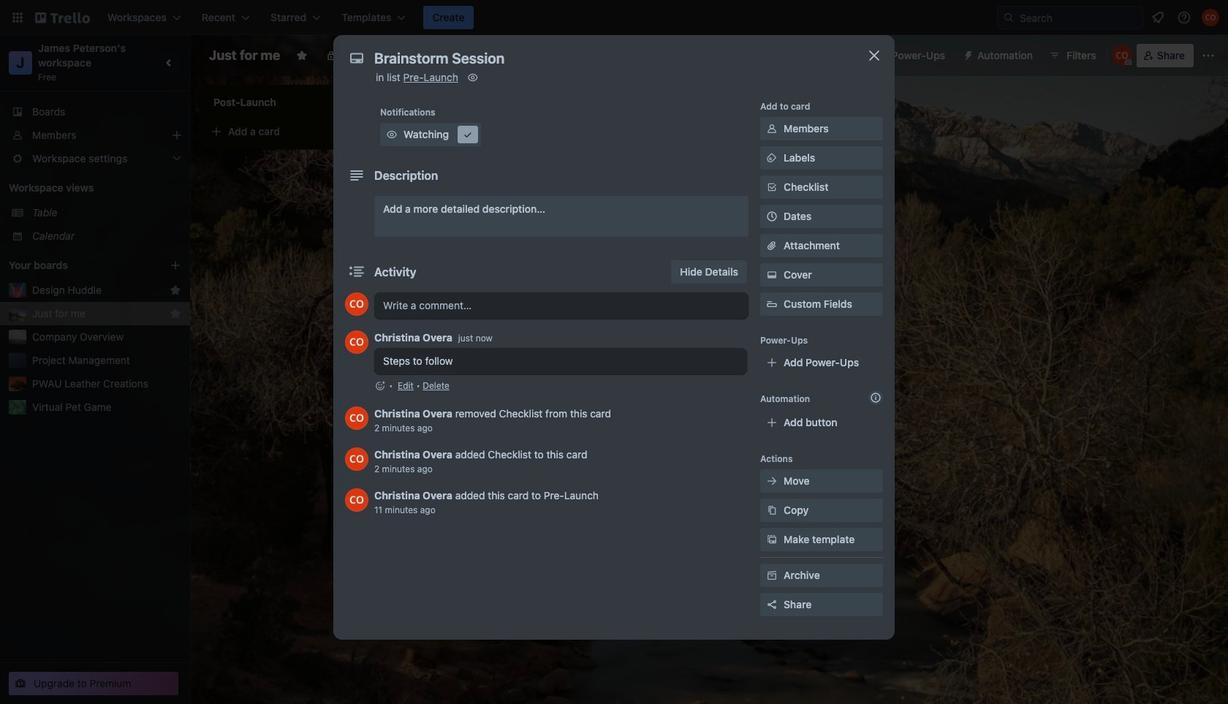 Task type: vqa. For each thing, say whether or not it's contained in the screenshot.
first Color: orange, title: none image from the top
no



Task type: locate. For each thing, give the bounding box(es) containing it.
primary element
[[0, 0, 1228, 35]]

None text field
[[367, 45, 850, 72]]

sm image
[[466, 70, 480, 85], [765, 121, 779, 136], [385, 127, 399, 142], [461, 127, 475, 142], [765, 151, 779, 165], [765, 503, 779, 518], [765, 532, 779, 547]]

add board image
[[170, 260, 181, 271]]

search image
[[1003, 12, 1015, 23]]

0 vertical spatial christina overa (christinaovera) image
[[345, 292, 369, 316]]

Board name text field
[[202, 44, 288, 67]]

1 starred icon image from the top
[[170, 284, 181, 296]]

open information menu image
[[1177, 10, 1192, 25]]

star or unstar board image
[[296, 50, 308, 61]]

1 vertical spatial starred icon image
[[170, 308, 181, 320]]

1 vertical spatial christina overa (christinaovera) image
[[345, 331, 369, 354]]

add reaction image
[[374, 379, 386, 393]]

sm image
[[957, 44, 978, 64], [765, 268, 779, 282], [765, 474, 779, 488], [765, 568, 779, 583]]

2 vertical spatial christina overa (christinaovera) image
[[345, 488, 369, 512]]

your boards with 6 items element
[[9, 257, 148, 274]]

Write a comment text field
[[374, 292, 749, 319]]

christina overa (christinaovera) image
[[1202, 9, 1220, 26], [1112, 45, 1133, 66], [345, 407, 369, 430], [345, 448, 369, 471]]

christina overa (christinaovera) image
[[345, 292, 369, 316], [345, 331, 369, 354], [345, 488, 369, 512]]

christina overa (christinaovera) image inside primary element
[[1202, 9, 1220, 26]]

starred icon image
[[170, 284, 181, 296], [170, 308, 181, 320]]

1 christina overa (christinaovera) image from the top
[[345, 292, 369, 316]]

0 vertical spatial starred icon image
[[170, 284, 181, 296]]



Task type: describe. For each thing, give the bounding box(es) containing it.
Search field
[[1015, 7, 1143, 28]]

close dialog image
[[866, 47, 883, 64]]

create from template… image
[[374, 126, 386, 137]]

customize views image
[[458, 48, 473, 63]]

show menu image
[[1201, 48, 1216, 63]]

0 notifications image
[[1149, 9, 1167, 26]]

2 christina overa (christinaovera) image from the top
[[345, 331, 369, 354]]

3 christina overa (christinaovera) image from the top
[[345, 488, 369, 512]]

2 starred icon image from the top
[[170, 308, 181, 320]]



